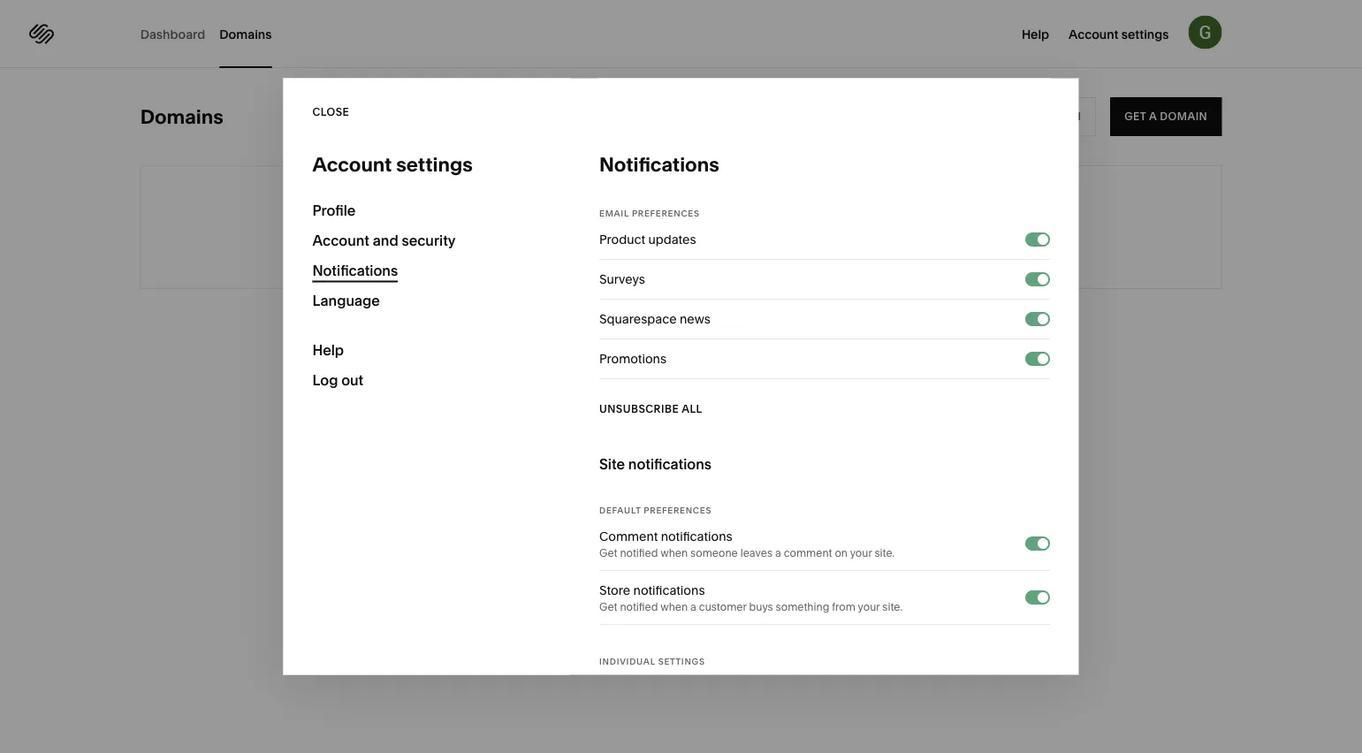 Task type: locate. For each thing, give the bounding box(es) containing it.
help for account
[[1022, 27, 1050, 42]]

squarespace
[[599, 311, 676, 326]]

0 vertical spatial when
[[660, 546, 688, 559]]

when
[[660, 546, 688, 559], [660, 600, 688, 613]]

notified inside store notifications get notified when a customer buys something from your site.
[[620, 600, 658, 613]]

when inside comment notifications get notified when someone leaves a comment on your site.
[[660, 546, 688, 559]]

1 vertical spatial notifications
[[313, 262, 398, 279]]

notified down comment
[[620, 546, 658, 559]]

tab list containing dashboard
[[140, 0, 286, 68]]

help link down language link
[[313, 336, 541, 366]]

notified for comment
[[620, 546, 658, 559]]

get inside comment notifications get notified when someone leaves a comment on your site.
[[599, 546, 617, 559]]

0 horizontal spatial help
[[313, 342, 344, 359]]

get down store
[[599, 600, 617, 613]]

1 vertical spatial preferences
[[643, 504, 711, 515]]

0 vertical spatial preferences
[[632, 207, 700, 218]]

domains right dashboard button
[[220, 27, 272, 42]]

settings right individual
[[658, 656, 705, 666]]

0 horizontal spatial settings
[[396, 152, 473, 176]]

tab list
[[140, 0, 286, 68]]

0 vertical spatial account
[[1069, 27, 1119, 42]]

0 vertical spatial notifications
[[628, 455, 711, 472]]

1 horizontal spatial domain
[[1160, 110, 1208, 123]]

notifications up 'default preferences'
[[628, 455, 711, 472]]

notifications link
[[313, 256, 541, 286]]

domain
[[1034, 110, 1081, 123], [1160, 110, 1208, 123]]

0 vertical spatial notifications
[[599, 152, 719, 176]]

notifications up someone
[[661, 529, 732, 544]]

1 domain from the left
[[1034, 110, 1081, 123]]

0 vertical spatial site.
[[874, 546, 895, 559]]

site. for store notifications
[[882, 600, 902, 613]]

a
[[1023, 110, 1031, 123], [1149, 110, 1157, 123], [775, 546, 781, 559], [690, 600, 696, 613]]

default
[[599, 504, 641, 515]]

notifications inside comment notifications get notified when someone leaves a comment on your site.
[[661, 529, 732, 544]]

comment notifications get notified when someone leaves a comment on your site.
[[599, 529, 895, 559]]

when left someone
[[660, 546, 688, 559]]

your inside comment notifications get notified when someone leaves a comment on your site.
[[850, 546, 872, 559]]

notifications
[[628, 455, 711, 472], [661, 529, 732, 544], [633, 583, 705, 598]]

get inside store notifications get notified when a customer buys something from your site.
[[599, 600, 617, 613]]

0 vertical spatial help link
[[1022, 25, 1050, 42]]

help
[[1022, 27, 1050, 42], [313, 342, 344, 359]]

unsubscribe
[[599, 402, 679, 415]]

squarespace news
[[599, 311, 710, 326]]

on
[[835, 546, 847, 559]]

1 notified from the top
[[620, 546, 658, 559]]

settings up get a domain at the top of the page
[[1122, 27, 1169, 42]]

domain for transfer a domain
[[1034, 110, 1081, 123]]

unsubscribe all
[[599, 402, 702, 415]]

notifications up "email preferences"
[[599, 152, 719, 176]]

account and security link
[[313, 226, 541, 256]]

1 vertical spatial when
[[660, 600, 688, 613]]

1 vertical spatial account settings
[[313, 152, 473, 176]]

close
[[313, 106, 350, 118]]

unsubscribe all button
[[599, 393, 702, 425]]

get down 'account settings' link
[[1125, 110, 1147, 123]]

0 vertical spatial notified
[[620, 546, 658, 559]]

help left 'account settings' link
[[1022, 27, 1050, 42]]

2 domain from the left
[[1160, 110, 1208, 123]]

None checkbox
[[1038, 234, 1048, 244], [1038, 313, 1048, 324], [1038, 592, 1048, 603], [1038, 234, 1048, 244], [1038, 313, 1048, 324], [1038, 592, 1048, 603]]

2 notified from the top
[[620, 600, 658, 613]]

notifications right store
[[633, 583, 705, 598]]

notifications
[[599, 152, 719, 176], [313, 262, 398, 279]]

your right "from" at bottom right
[[858, 600, 880, 613]]

1 vertical spatial your
[[858, 600, 880, 613]]

0 vertical spatial your
[[850, 546, 872, 559]]

help link left 'account settings' link
[[1022, 25, 1050, 42]]

notifications up language
[[313, 262, 398, 279]]

0 horizontal spatial domain
[[1034, 110, 1081, 123]]

site notifications
[[599, 455, 711, 472]]

1 vertical spatial help link
[[313, 336, 541, 366]]

get for store notifications
[[599, 600, 617, 613]]

1 when from the top
[[660, 546, 688, 559]]

1 vertical spatial site.
[[882, 600, 902, 613]]

2 vertical spatial settings
[[658, 656, 705, 666]]

and
[[373, 232, 398, 249]]

product updates
[[599, 232, 696, 247]]

comment
[[783, 546, 832, 559]]

comment
[[599, 529, 658, 544]]

help up log
[[313, 342, 344, 359]]

site. inside store notifications get notified when a customer buys something from your site.
[[882, 600, 902, 613]]

site. right on
[[874, 546, 895, 559]]

help link for log out
[[313, 336, 541, 366]]

2 vertical spatial account
[[313, 232, 370, 249]]

your
[[850, 546, 872, 559], [858, 600, 880, 613]]

when left customer on the bottom
[[660, 600, 688, 613]]

notifications for store
[[633, 583, 705, 598]]

1 vertical spatial settings
[[396, 152, 473, 176]]

get down comment
[[599, 546, 617, 559]]

0 vertical spatial get
[[1125, 110, 1147, 123]]

get
[[1125, 110, 1147, 123], [599, 546, 617, 559], [599, 600, 617, 613]]

0 horizontal spatial account settings
[[313, 152, 473, 176]]

email
[[599, 207, 629, 218]]

2 vertical spatial notifications
[[633, 583, 705, 598]]

when for comment
[[660, 546, 688, 559]]

1 vertical spatial help
[[313, 342, 344, 359]]

1 horizontal spatial notifications
[[599, 152, 719, 176]]

email preferences
[[599, 207, 700, 218]]

your for store notifications
[[858, 600, 880, 613]]

1 horizontal spatial account settings
[[1069, 27, 1169, 42]]

account
[[1069, 27, 1119, 42], [313, 152, 392, 176], [313, 232, 370, 249]]

dashboard
[[140, 27, 205, 42]]

preferences down "site notifications"
[[643, 504, 711, 515]]

when inside store notifications get notified when a customer buys something from your site.
[[660, 600, 688, 613]]

None checkbox
[[1038, 274, 1048, 284], [1038, 353, 1048, 364], [1038, 538, 1048, 549], [1038, 274, 1048, 284], [1038, 353, 1048, 364], [1038, 538, 1048, 549]]

notifications for comment
[[661, 529, 732, 544]]

2 when from the top
[[660, 600, 688, 613]]

site. inside comment notifications get notified when someone leaves a comment on your site.
[[874, 546, 895, 559]]

account settings
[[1069, 27, 1169, 42], [313, 152, 473, 176]]

0 vertical spatial settings
[[1122, 27, 1169, 42]]

site. right "from" at bottom right
[[882, 600, 902, 613]]

0 vertical spatial help
[[1022, 27, 1050, 42]]

1 vertical spatial get
[[599, 546, 617, 559]]

notified down store
[[620, 600, 658, 613]]

language
[[313, 292, 380, 309]]

account for help
[[1069, 27, 1119, 42]]

notified
[[620, 546, 658, 559], [620, 600, 658, 613]]

help link
[[1022, 25, 1050, 42], [313, 336, 541, 366]]

preferences up 'updates'
[[632, 207, 700, 218]]

1 horizontal spatial help link
[[1022, 25, 1050, 42]]

2 horizontal spatial settings
[[1122, 27, 1169, 42]]

leaves
[[740, 546, 772, 559]]

help link for account settings
[[1022, 25, 1050, 42]]

a inside store notifications get notified when a customer buys something from your site.
[[690, 600, 696, 613]]

0 horizontal spatial help link
[[313, 336, 541, 366]]

help for log
[[313, 342, 344, 359]]

1 horizontal spatial help
[[1022, 27, 1050, 42]]

your inside store notifications get notified when a customer buys something from your site.
[[858, 600, 880, 613]]

settings
[[1122, 27, 1169, 42], [396, 152, 473, 176], [658, 656, 705, 666]]

transfer
[[962, 110, 1020, 123]]

notifications for site
[[628, 455, 711, 472]]

preferences
[[632, 207, 700, 218], [643, 504, 711, 515]]

2 vertical spatial get
[[599, 600, 617, 613]]

1 vertical spatial notified
[[620, 600, 658, 613]]

notifications inside store notifications get notified when a customer buys something from your site.
[[633, 583, 705, 598]]

domains down dashboard button
[[140, 105, 224, 129]]

from
[[832, 600, 855, 613]]

site.
[[874, 546, 895, 559], [882, 600, 902, 613]]

domains
[[220, 27, 272, 42], [140, 105, 224, 129]]

your right on
[[850, 546, 872, 559]]

notified inside comment notifications get notified when someone leaves a comment on your site.
[[620, 546, 658, 559]]

get for comment notifications
[[599, 546, 617, 559]]

1 vertical spatial notifications
[[661, 529, 732, 544]]

all
[[681, 402, 702, 415]]

settings up profile link
[[396, 152, 473, 176]]



Task type: describe. For each thing, give the bounding box(es) containing it.
preferences for default preferences
[[643, 504, 711, 515]]

individual settings
[[599, 656, 705, 666]]

domains
[[656, 215, 738, 239]]

product
[[599, 232, 645, 247]]

get a domain
[[1125, 110, 1208, 123]]

when for store
[[660, 600, 688, 613]]

preferences for email preferences
[[632, 207, 700, 218]]

updates
[[648, 232, 696, 247]]

log out
[[313, 372, 364, 389]]

transfer a domain link
[[947, 97, 1096, 136]]

1 vertical spatial account
[[313, 152, 392, 176]]

1 horizontal spatial settings
[[658, 656, 705, 666]]

notified for store
[[620, 600, 658, 613]]

account for profile
[[313, 232, 370, 249]]

0 vertical spatial account settings
[[1069, 27, 1169, 42]]

someone
[[690, 546, 738, 559]]

domains button
[[220, 0, 272, 68]]

promotions
[[599, 351, 666, 366]]

get a domain link
[[1111, 97, 1222, 136]]

domain for get a domain
[[1160, 110, 1208, 123]]

no domains
[[625, 215, 738, 239]]

log
[[313, 372, 338, 389]]

security
[[402, 232, 456, 249]]

transfer a domain
[[962, 110, 1081, 123]]

language link
[[313, 286, 541, 316]]

account settings link
[[1069, 25, 1169, 42]]

individual
[[599, 656, 655, 666]]

default preferences
[[599, 504, 711, 515]]

site. for comment notifications
[[874, 546, 895, 559]]

site
[[599, 455, 625, 472]]

something
[[775, 600, 829, 613]]

news
[[679, 311, 710, 326]]

buys
[[749, 600, 773, 613]]

surveys
[[599, 271, 645, 286]]

customer
[[699, 600, 746, 613]]

log out link
[[313, 366, 541, 396]]

close button
[[313, 78, 350, 146]]

no
[[625, 215, 652, 239]]

dashboard button
[[140, 0, 205, 68]]

0 vertical spatial domains
[[220, 27, 272, 42]]

out
[[341, 372, 364, 389]]

your for comment notifications
[[850, 546, 872, 559]]

account and security
[[313, 232, 456, 249]]

0 horizontal spatial notifications
[[313, 262, 398, 279]]

store
[[599, 583, 630, 598]]

a inside comment notifications get notified when someone leaves a comment on your site.
[[775, 546, 781, 559]]

1 vertical spatial domains
[[140, 105, 224, 129]]

profile
[[313, 202, 356, 219]]

profile link
[[313, 196, 541, 226]]

store notifications get notified when a customer buys something from your site.
[[599, 583, 902, 613]]



Task type: vqa. For each thing, say whether or not it's contained in the screenshot.
1st Login from the bottom of the page
no



